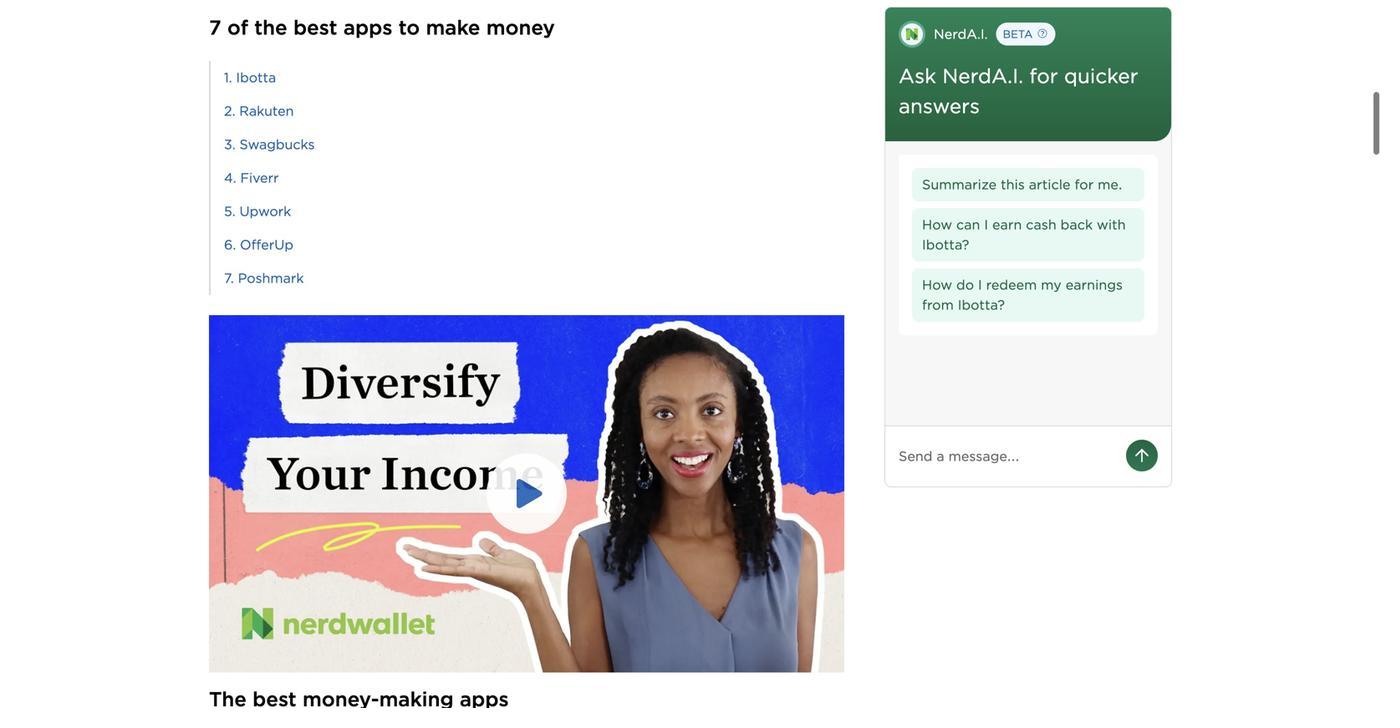 Task type: vqa. For each thing, say whether or not it's contained in the screenshot.
choose.
no



Task type: describe. For each thing, give the bounding box(es) containing it.
7
[[209, 15, 221, 40]]

offerup
[[240, 237, 294, 253]]

beta
[[1003, 28, 1033, 41]]

summarize
[[922, 176, 997, 193]]

5.
[[224, 203, 236, 219]]

earn
[[993, 217, 1022, 233]]

0 vertical spatial nerda.i.
[[934, 26, 988, 42]]

how can i earn cash back with ibotta? button
[[912, 208, 1145, 262]]

7. poshmark link
[[209, 262, 845, 295]]

of
[[227, 15, 248, 40]]

answers
[[899, 94, 980, 118]]

1.
[[224, 69, 232, 86]]

do
[[957, 277, 974, 293]]

rakuten
[[239, 103, 294, 119]]

6.
[[224, 237, 236, 253]]

more information about beta image
[[997, 20, 1058, 47]]

apps
[[344, 15, 393, 40]]

Message Entry text field
[[899, 447, 1113, 467]]

with
[[1097, 217, 1126, 233]]

4.
[[224, 170, 236, 186]]

quicker
[[1065, 64, 1139, 88]]

swagbucks
[[240, 136, 315, 153]]

money
[[487, 15, 555, 40]]

to
[[399, 15, 420, 40]]

6. offerup link
[[209, 228, 845, 262]]

poshmark
[[238, 270, 304, 286]]

how do i redeem my earnings from ibotta? button
[[912, 268, 1145, 322]]

3. swagbucks
[[224, 136, 315, 153]]

4. fiverr link
[[209, 161, 845, 195]]

article
[[1029, 176, 1071, 193]]

ibotta
[[236, 69, 276, 86]]

me.
[[1098, 176, 1123, 193]]

this
[[1001, 176, 1025, 193]]

how for how can i earn cash back with ibotta?
[[922, 217, 953, 233]]

2.
[[224, 103, 235, 119]]



Task type: locate. For each thing, give the bounding box(es) containing it.
for
[[1030, 64, 1058, 88], [1075, 176, 1094, 193]]

ask
[[899, 64, 937, 88]]

i
[[985, 217, 989, 233], [978, 277, 982, 293]]

0 horizontal spatial for
[[1030, 64, 1058, 88]]

5. upwork
[[224, 203, 291, 219]]

ibotta? down do
[[958, 297, 1005, 313]]

fiverr
[[240, 170, 279, 186]]

ibotta? for can
[[922, 237, 970, 253]]

for down more information about beta image
[[1030, 64, 1058, 88]]

1 how from the top
[[922, 217, 953, 233]]

how up from
[[922, 277, 953, 293]]

4. fiverr
[[224, 170, 279, 186]]

summarize this article for me. button
[[912, 168, 1145, 202]]

7. poshmark
[[224, 270, 304, 286]]

how left can
[[922, 217, 953, 233]]

from
[[922, 297, 954, 313]]

2 how from the top
[[922, 277, 953, 293]]

how do i redeem my earnings from ibotta?
[[922, 277, 1123, 313]]

i for redeem
[[978, 277, 982, 293]]

6. offerup
[[224, 237, 294, 253]]

how inside how can i earn cash back with ibotta?
[[922, 217, 953, 233]]

back
[[1061, 217, 1093, 233]]

how for how do i redeem my earnings from ibotta?
[[922, 277, 953, 293]]

redeem
[[986, 277, 1037, 293]]

1 vertical spatial ibotta?
[[958, 297, 1005, 313]]

play image
[[505, 471, 552, 517]]

7.
[[224, 270, 234, 286]]

can
[[957, 217, 981, 233]]

1 vertical spatial nerda.i.
[[943, 64, 1024, 88]]

best
[[293, 15, 337, 40]]

upwork
[[240, 203, 291, 219]]

for inside button
[[1075, 176, 1094, 193]]

0 vertical spatial for
[[1030, 64, 1058, 88]]

5. upwork link
[[209, 195, 845, 228]]

2. rakuten
[[224, 103, 294, 119]]

for left me.
[[1075, 176, 1094, 193]]

nerda.i.
[[934, 26, 988, 42], [943, 64, 1024, 88]]

i right do
[[978, 277, 982, 293]]

video preview image image
[[209, 315, 845, 673]]

1 vertical spatial i
[[978, 277, 982, 293]]

ibotta?
[[922, 237, 970, 253], [958, 297, 1005, 313]]

3. swagbucks link
[[209, 128, 845, 161]]

1 horizontal spatial i
[[985, 217, 989, 233]]

1 vertical spatial for
[[1075, 176, 1094, 193]]

how can i earn cash back with ibotta?
[[922, 217, 1126, 253]]

earnings
[[1066, 277, 1123, 293]]

i for earn
[[985, 217, 989, 233]]

how inside how do i redeem my earnings from ibotta?
[[922, 277, 953, 293]]

0 horizontal spatial i
[[978, 277, 982, 293]]

i right can
[[985, 217, 989, 233]]

1. ibotta
[[224, 69, 276, 86]]

my
[[1041, 277, 1062, 293]]

3.
[[224, 136, 236, 153]]

ibotta? down can
[[922, 237, 970, 253]]

the
[[254, 15, 287, 40]]

7 of the best apps to make money
[[209, 15, 555, 40]]

ibotta? for do
[[958, 297, 1005, 313]]

1. ibotta link
[[209, 61, 845, 94]]

0 vertical spatial ibotta?
[[922, 237, 970, 253]]

ask nerda.i. for quicker answers
[[899, 64, 1139, 118]]

nerda.i. left beta
[[934, 26, 988, 42]]

2. rakuten link
[[209, 94, 845, 128]]

cash
[[1026, 217, 1057, 233]]

i inside how do i redeem my earnings from ibotta?
[[978, 277, 982, 293]]

0 vertical spatial i
[[985, 217, 989, 233]]

0 vertical spatial how
[[922, 217, 953, 233]]

i inside how can i earn cash back with ibotta?
[[985, 217, 989, 233]]

ibotta? inside how can i earn cash back with ibotta?
[[922, 237, 970, 253]]

how
[[922, 217, 953, 233], [922, 277, 953, 293]]

1 horizontal spatial for
[[1075, 176, 1094, 193]]

summarize this article for me.
[[922, 176, 1123, 193]]

1 vertical spatial how
[[922, 277, 953, 293]]

nerda.i. up answers
[[943, 64, 1024, 88]]

ibotta? inside how do i redeem my earnings from ibotta?
[[958, 297, 1005, 313]]

for inside ask nerda.i. for quicker answers
[[1030, 64, 1058, 88]]

make
[[426, 15, 480, 40]]

nerda.i. inside ask nerda.i. for quicker answers
[[943, 64, 1024, 88]]



